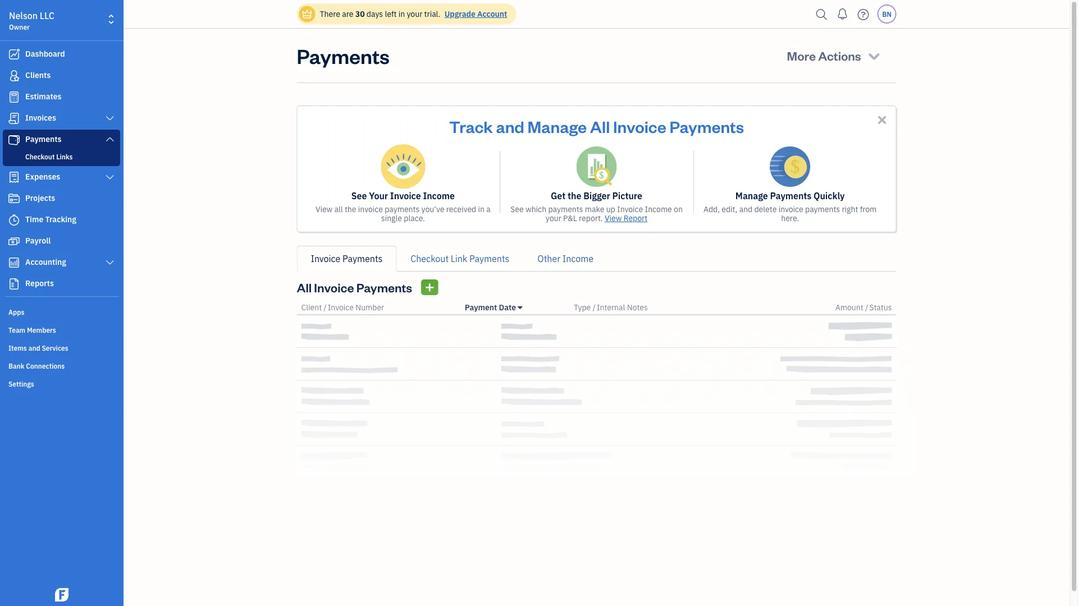 Task type: locate. For each thing, give the bounding box(es) containing it.
1 / from the left
[[324, 302, 327, 313]]

estimates
[[25, 91, 62, 102]]

payments inside manage payments quickly add, edit, and delete invoice payments right from here.
[[805, 204, 840, 215]]

other
[[538, 253, 561, 265]]

checkout link payments
[[411, 253, 510, 265]]

chevrondown image
[[867, 48, 882, 63]]

1 horizontal spatial payments
[[548, 204, 583, 215]]

bn
[[882, 10, 892, 19]]

chevron large down image down checkout links 'link'
[[105, 173, 115, 182]]

see your invoice income view all the invoice payments you've received in a single place.
[[316, 190, 491, 224]]

invoice inside see your invoice income view all the invoice payments you've received in a single place.
[[358, 204, 383, 215]]

reports
[[25, 278, 54, 289]]

view left all
[[316, 204, 333, 215]]

1 horizontal spatial invoice
[[779, 204, 804, 215]]

and right 'items'
[[28, 344, 40, 353]]

income right other
[[563, 253, 594, 265]]

checkout
[[25, 152, 55, 161], [411, 253, 449, 265]]

bigger
[[584, 190, 610, 202]]

payments down quickly
[[805, 204, 840, 215]]

0 vertical spatial see
[[351, 190, 367, 202]]

accounting
[[25, 257, 66, 267]]

/ right type button
[[593, 302, 596, 313]]

payment image
[[7, 134, 21, 145]]

1 horizontal spatial and
[[496, 116, 524, 137]]

view
[[316, 204, 333, 215], [605, 213, 622, 224]]

and inside main element
[[28, 344, 40, 353]]

manage payments quickly image
[[770, 147, 811, 187]]

date
[[499, 302, 516, 313]]

owner
[[9, 22, 30, 31]]

3 / from the left
[[865, 302, 868, 313]]

in left a
[[478, 204, 485, 215]]

there
[[320, 9, 340, 19]]

client / invoice number
[[301, 302, 384, 313]]

chevron large down image
[[105, 135, 115, 144], [105, 258, 115, 267]]

checkout link payments link
[[397, 246, 524, 272]]

0 vertical spatial all
[[590, 116, 610, 137]]

estimate image
[[7, 92, 21, 103]]

0 horizontal spatial invoice
[[358, 204, 383, 215]]

the right the get
[[568, 190, 582, 202]]

0 vertical spatial chevron large down image
[[105, 135, 115, 144]]

chevron large down image down payroll link
[[105, 258, 115, 267]]

main element
[[0, 0, 152, 607]]

1 horizontal spatial the
[[568, 190, 582, 202]]

invoice down 'your'
[[358, 204, 383, 215]]

and inside manage payments quickly add, edit, and delete invoice payments right from here.
[[739, 204, 753, 215]]

links
[[56, 152, 73, 161]]

and for manage
[[496, 116, 524, 137]]

accounting link
[[3, 253, 120, 273]]

amount button
[[836, 302, 864, 313]]

connections
[[26, 362, 65, 371]]

the right all
[[345, 204, 356, 215]]

1 vertical spatial chevron large down image
[[105, 173, 115, 182]]

1 vertical spatial your
[[546, 213, 561, 224]]

are
[[342, 9, 354, 19]]

30
[[355, 9, 365, 19]]

type
[[574, 302, 591, 313]]

0 vertical spatial your
[[407, 9, 423, 19]]

2 chevron large down image from the top
[[105, 258, 115, 267]]

payments
[[385, 204, 420, 215], [548, 204, 583, 215], [805, 204, 840, 215]]

and right track
[[496, 116, 524, 137]]

1 horizontal spatial in
[[478, 204, 485, 215]]

more actions button
[[777, 42, 892, 69]]

0 vertical spatial chevron large down image
[[105, 114, 115, 123]]

report.
[[579, 213, 603, 224]]

see left which
[[511, 204, 524, 215]]

expense image
[[7, 172, 21, 183]]

2 horizontal spatial payments
[[805, 204, 840, 215]]

chevron large down image for payments
[[105, 135, 115, 144]]

view right make
[[605, 213, 622, 224]]

in
[[399, 9, 405, 19], [478, 204, 485, 215]]

see inside see which payments make up invoice income on your p&l report.
[[511, 204, 524, 215]]

payment date button
[[465, 302, 523, 313]]

apps link
[[3, 303, 120, 320]]

1 horizontal spatial manage
[[736, 190, 768, 202]]

all up client
[[297, 279, 312, 295]]

add a new payment image
[[425, 281, 435, 294]]

0 vertical spatial income
[[423, 190, 455, 202]]

notifications image
[[834, 3, 852, 25]]

2 payments from the left
[[548, 204, 583, 215]]

income inside see your invoice income view all the invoice payments you've received in a single place.
[[423, 190, 455, 202]]

2 vertical spatial and
[[28, 344, 40, 353]]

get the bigger picture
[[551, 190, 643, 202]]

1 chevron large down image from the top
[[105, 135, 115, 144]]

1 vertical spatial income
[[645, 204, 672, 215]]

team members link
[[3, 321, 120, 338]]

your left trial.
[[407, 9, 423, 19]]

client image
[[7, 70, 21, 81]]

delete
[[755, 204, 777, 215]]

payments for add,
[[805, 204, 840, 215]]

chevron large down image up checkout links 'link'
[[105, 135, 115, 144]]

checkout for checkout links
[[25, 152, 55, 161]]

income up you've
[[423, 190, 455, 202]]

/ for invoice
[[324, 302, 327, 313]]

0 vertical spatial manage
[[528, 116, 587, 137]]

checkout for checkout link payments
[[411, 253, 449, 265]]

2 / from the left
[[593, 302, 596, 313]]

checkout up expenses
[[25, 152, 55, 161]]

0 horizontal spatial the
[[345, 204, 356, 215]]

chevron large down image inside payments link
[[105, 135, 115, 144]]

expenses link
[[3, 167, 120, 188]]

track and manage all invoice payments
[[449, 116, 744, 137]]

income
[[423, 190, 455, 202], [645, 204, 672, 215], [563, 253, 594, 265]]

0 horizontal spatial manage
[[528, 116, 587, 137]]

0 horizontal spatial see
[[351, 190, 367, 202]]

1 vertical spatial manage
[[736, 190, 768, 202]]

2 horizontal spatial /
[[865, 302, 868, 313]]

1 horizontal spatial your
[[546, 213, 561, 224]]

0 horizontal spatial and
[[28, 344, 40, 353]]

1 chevron large down image from the top
[[105, 114, 115, 123]]

1 payments from the left
[[385, 204, 420, 215]]

number
[[356, 302, 384, 313]]

2 horizontal spatial income
[[645, 204, 672, 215]]

from
[[860, 204, 877, 215]]

0 horizontal spatial checkout
[[25, 152, 55, 161]]

1 vertical spatial see
[[511, 204, 524, 215]]

1 horizontal spatial /
[[593, 302, 596, 313]]

time
[[25, 214, 43, 225]]

see
[[351, 190, 367, 202], [511, 204, 524, 215]]

invoice payments
[[311, 253, 383, 265]]

1 invoice from the left
[[358, 204, 383, 215]]

which
[[526, 204, 547, 215]]

payment date
[[465, 302, 516, 313]]

payments inside payments link
[[25, 134, 62, 144]]

all up get the bigger picture
[[590, 116, 610, 137]]

payroll
[[25, 236, 51, 246]]

/ left the status
[[865, 302, 868, 313]]

invoice inside see which payments make up invoice income on your p&l report.
[[617, 204, 643, 215]]

left
[[385, 9, 397, 19]]

manage payments quickly add, edit, and delete invoice payments right from here.
[[704, 190, 877, 224]]

internal
[[597, 302, 625, 313]]

income left on on the right top
[[645, 204, 672, 215]]

/ right client
[[324, 302, 327, 313]]

/ for status
[[865, 302, 868, 313]]

payments down 'your'
[[385, 204, 420, 215]]

0 horizontal spatial view
[[316, 204, 333, 215]]

crown image
[[301, 8, 313, 20]]

0 horizontal spatial all
[[297, 279, 312, 295]]

projects
[[25, 193, 55, 203]]

1 vertical spatial and
[[739, 204, 753, 215]]

1 vertical spatial the
[[345, 204, 356, 215]]

your left p&l
[[546, 213, 561, 224]]

bn button
[[878, 4, 897, 24]]

see for your
[[351, 190, 367, 202]]

0 vertical spatial in
[[399, 9, 405, 19]]

0 vertical spatial checkout
[[25, 152, 55, 161]]

1 horizontal spatial income
[[563, 253, 594, 265]]

2 vertical spatial income
[[563, 253, 594, 265]]

see inside see your invoice income view all the invoice payments you've received in a single place.
[[351, 190, 367, 202]]

2 chevron large down image from the top
[[105, 173, 115, 182]]

/
[[324, 302, 327, 313], [593, 302, 596, 313], [865, 302, 868, 313]]

quickly
[[814, 190, 845, 202]]

1 vertical spatial chevron large down image
[[105, 258, 115, 267]]

invoice inside manage payments quickly add, edit, and delete invoice payments right from here.
[[779, 204, 804, 215]]

income inside see which payments make up invoice income on your p&l report.
[[645, 204, 672, 215]]

2 horizontal spatial and
[[739, 204, 753, 215]]

in right 'left'
[[399, 9, 405, 19]]

chevron large down image down the "estimates" 'link'
[[105, 114, 115, 123]]

report image
[[7, 279, 21, 290]]

invoices
[[25, 113, 56, 123]]

see left 'your'
[[351, 190, 367, 202]]

payments inside manage payments quickly add, edit, and delete invoice payments right from here.
[[770, 190, 812, 202]]

invoice
[[358, 204, 383, 215], [779, 204, 804, 215]]

chevron large down image for expenses
[[105, 173, 115, 182]]

1 horizontal spatial checkout
[[411, 253, 449, 265]]

0 horizontal spatial payments
[[385, 204, 420, 215]]

view report
[[605, 213, 648, 224]]

1 horizontal spatial see
[[511, 204, 524, 215]]

all
[[590, 116, 610, 137], [297, 279, 312, 295]]

and
[[496, 116, 524, 137], [739, 204, 753, 215], [28, 344, 40, 353]]

actions
[[818, 47, 861, 63]]

payments inside 'checkout link payments' link
[[470, 253, 510, 265]]

chevron large down image inside invoices link
[[105, 114, 115, 123]]

checkout up 'add a new payment' icon
[[411, 253, 449, 265]]

invoice for your
[[358, 204, 383, 215]]

chevron large down image
[[105, 114, 115, 123], [105, 173, 115, 182]]

3 payments from the left
[[805, 204, 840, 215]]

0 horizontal spatial income
[[423, 190, 455, 202]]

amount / status
[[836, 302, 892, 313]]

invoice right delete
[[779, 204, 804, 215]]

payments
[[297, 42, 390, 69], [670, 116, 744, 137], [25, 134, 62, 144], [770, 190, 812, 202], [343, 253, 383, 265], [470, 253, 510, 265], [357, 279, 412, 295]]

1 horizontal spatial view
[[605, 213, 622, 224]]

received
[[446, 204, 476, 215]]

0 vertical spatial and
[[496, 116, 524, 137]]

1 vertical spatial checkout
[[411, 253, 449, 265]]

on
[[674, 204, 683, 215]]

the
[[568, 190, 582, 202], [345, 204, 356, 215]]

2 invoice from the left
[[779, 204, 804, 215]]

other income
[[538, 253, 594, 265]]

checkout inside 'link'
[[25, 152, 55, 161]]

timer image
[[7, 215, 21, 226]]

payments link
[[3, 130, 120, 150]]

0 vertical spatial the
[[568, 190, 582, 202]]

payments inside see your invoice income view all the invoice payments you've received in a single place.
[[385, 204, 420, 215]]

1 vertical spatial in
[[478, 204, 485, 215]]

and for services
[[28, 344, 40, 353]]

0 horizontal spatial /
[[324, 302, 327, 313]]

and right edit,
[[739, 204, 753, 215]]

payments down the get
[[548, 204, 583, 215]]

up
[[606, 204, 615, 215]]

your
[[407, 9, 423, 19], [546, 213, 561, 224]]



Task type: vqa. For each thing, say whether or not it's contained in the screenshot.
report.
yes



Task type: describe. For each thing, give the bounding box(es) containing it.
payroll link
[[3, 231, 120, 252]]

trial.
[[424, 9, 441, 19]]

dashboard image
[[7, 49, 21, 60]]

project image
[[7, 193, 21, 204]]

all invoice payments
[[297, 279, 412, 295]]

see for which
[[511, 204, 524, 215]]

items and services link
[[3, 339, 120, 356]]

in inside see your invoice income view all the invoice payments you've received in a single place.
[[478, 204, 485, 215]]

invoice payments link
[[297, 246, 397, 272]]

time tracking
[[25, 214, 76, 225]]

all
[[335, 204, 343, 215]]

there are 30 days left in your trial. upgrade account
[[320, 9, 507, 19]]

single
[[381, 213, 402, 224]]

see your invoice income image
[[381, 144, 425, 189]]

a
[[487, 204, 491, 215]]

invoice for payments
[[779, 204, 804, 215]]

settings
[[8, 380, 34, 389]]

report
[[624, 213, 648, 224]]

see which payments make up invoice income on your p&l report.
[[511, 204, 683, 224]]

add,
[[704, 204, 720, 215]]

payments for income
[[385, 204, 420, 215]]

right
[[842, 204, 858, 215]]

amount
[[836, 302, 864, 313]]

tracking
[[45, 214, 76, 225]]

0 horizontal spatial in
[[399, 9, 405, 19]]

/ for internal
[[593, 302, 596, 313]]

days
[[367, 9, 383, 19]]

view inside see your invoice income view all the invoice payments you've received in a single place.
[[316, 204, 333, 215]]

dashboard link
[[3, 44, 120, 65]]

settings link
[[3, 375, 120, 392]]

track
[[449, 116, 493, 137]]

upgrade account link
[[442, 9, 507, 19]]

chevron large down image for invoices
[[105, 114, 115, 123]]

checkout links
[[25, 152, 73, 161]]

type button
[[574, 302, 591, 313]]

bank connections link
[[3, 357, 120, 374]]

payment
[[465, 302, 497, 313]]

edit,
[[722, 204, 738, 215]]

dashboard
[[25, 49, 65, 59]]

chevron large down image for accounting
[[105, 258, 115, 267]]

chart image
[[7, 257, 21, 268]]

invoice image
[[7, 113, 21, 124]]

invoices link
[[3, 108, 120, 129]]

payments inside see which payments make up invoice income on your p&l report.
[[548, 204, 583, 215]]

here.
[[781, 213, 799, 224]]

status
[[870, 302, 892, 313]]

llc
[[40, 10, 54, 22]]

the inside see your invoice income view all the invoice payments you've received in a single place.
[[345, 204, 356, 215]]

1 horizontal spatial all
[[590, 116, 610, 137]]

p&l
[[563, 213, 577, 224]]

make
[[585, 204, 605, 215]]

services
[[42, 344, 68, 353]]

checkout links link
[[5, 150, 118, 163]]

bank
[[8, 362, 24, 371]]

type / internal notes
[[574, 302, 648, 313]]

1 vertical spatial all
[[297, 279, 312, 295]]

go to help image
[[855, 6, 873, 23]]

get the bigger picture image
[[577, 147, 617, 187]]

your inside see which payments make up invoice income on your p&l report.
[[546, 213, 561, 224]]

more
[[787, 47, 816, 63]]

nelson
[[9, 10, 38, 22]]

reports link
[[3, 274, 120, 294]]

members
[[27, 326, 56, 335]]

expenses
[[25, 172, 60, 182]]

picture
[[613, 190, 643, 202]]

you've
[[422, 204, 445, 215]]

manage inside manage payments quickly add, edit, and delete invoice payments right from here.
[[736, 190, 768, 202]]

clients
[[25, 70, 51, 80]]

money image
[[7, 236, 21, 247]]

client
[[301, 302, 322, 313]]

clients link
[[3, 66, 120, 86]]

invoice inside see your invoice income view all the invoice payments you've received in a single place.
[[390, 190, 421, 202]]

estimates link
[[3, 87, 120, 107]]

close image
[[876, 113, 889, 126]]

freshbooks image
[[53, 589, 71, 602]]

caretdown image
[[518, 303, 523, 312]]

team members
[[8, 326, 56, 335]]

notes
[[627, 302, 648, 313]]

items
[[8, 344, 27, 353]]

more actions
[[787, 47, 861, 63]]

search image
[[813, 6, 831, 23]]

time tracking link
[[3, 210, 120, 230]]

projects link
[[3, 189, 120, 209]]

get
[[551, 190, 566, 202]]

payments inside invoice payments link
[[343, 253, 383, 265]]

place.
[[404, 213, 425, 224]]

other income link
[[524, 246, 608, 272]]

apps
[[8, 308, 24, 317]]

nelson llc owner
[[9, 10, 54, 31]]

0 horizontal spatial your
[[407, 9, 423, 19]]



